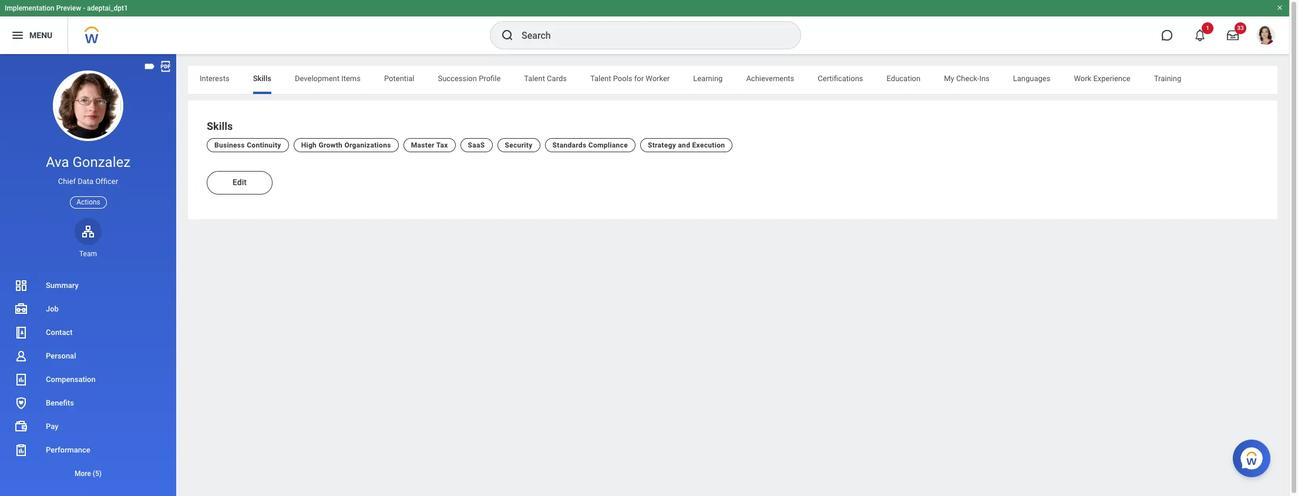 Task type: vqa. For each thing, say whether or not it's contained in the screenshot.
location button
no



Task type: locate. For each thing, give the bounding box(es) containing it.
strategy and execution button
[[641, 138, 733, 152]]

benefits image
[[14, 396, 28, 410]]

implementation
[[5, 4, 54, 12]]

Search Workday  search field
[[522, 22, 777, 48]]

menu button
[[0, 16, 68, 54]]

job
[[46, 304, 59, 313]]

execution
[[693, 141, 725, 149]]

security
[[505, 141, 533, 149]]

team
[[79, 250, 97, 258]]

skills
[[253, 74, 272, 83], [207, 120, 233, 132]]

benefits link
[[0, 391, 176, 415]]

experience
[[1094, 74, 1131, 83]]

list containing summary
[[0, 274, 176, 485]]

succession profile
[[438, 74, 501, 83]]

talent left the cards
[[524, 74, 545, 83]]

team ava gonzalez element
[[75, 249, 102, 259]]

1 horizontal spatial talent
[[591, 74, 612, 83]]

chief data officer
[[58, 177, 118, 186]]

summary
[[46, 281, 79, 290]]

personal image
[[14, 349, 28, 363]]

ins
[[980, 74, 990, 83]]

more (5)
[[75, 470, 102, 478]]

development items
[[295, 74, 361, 83]]

my
[[945, 74, 955, 83]]

master tax button
[[404, 138, 456, 152]]

skills inside tab list
[[253, 74, 272, 83]]

contact image
[[14, 326, 28, 340]]

1 horizontal spatial skills
[[253, 74, 272, 83]]

personal link
[[0, 344, 176, 368]]

talent for talent pools for worker
[[591, 74, 612, 83]]

skills right interests
[[253, 74, 272, 83]]

learning
[[694, 74, 723, 83]]

close environment banner image
[[1277, 4, 1284, 11]]

security button
[[497, 138, 540, 152]]

team link
[[75, 218, 102, 259]]

work
[[1075, 74, 1092, 83]]

job link
[[0, 297, 176, 321]]

more (5) button
[[0, 462, 176, 485]]

chief
[[58, 177, 76, 186]]

performance
[[46, 445, 90, 454]]

1 button
[[1188, 22, 1214, 48]]

0 vertical spatial skills
[[253, 74, 272, 83]]

standards compliance
[[553, 141, 628, 149]]

ava
[[46, 154, 69, 170]]

list
[[0, 274, 176, 485]]

training
[[1155, 74, 1182, 83]]

0 horizontal spatial skills
[[207, 120, 233, 132]]

talent pools for worker
[[591, 74, 670, 83]]

0 horizontal spatial talent
[[524, 74, 545, 83]]

growth
[[319, 141, 343, 149]]

tab list
[[188, 66, 1278, 94]]

contact
[[46, 328, 73, 337]]

tax
[[436, 141, 448, 149]]

tab list containing interests
[[188, 66, 1278, 94]]

talent
[[524, 74, 545, 83], [591, 74, 612, 83]]

view team image
[[81, 224, 95, 238]]

high
[[301, 141, 317, 149]]

2 talent from the left
[[591, 74, 612, 83]]

1 talent from the left
[[524, 74, 545, 83]]

profile
[[479, 74, 501, 83]]

talent left pools
[[591, 74, 612, 83]]

menu
[[29, 30, 52, 40]]

business continuity button
[[207, 138, 289, 152]]

check-
[[957, 74, 980, 83]]

adeptai_dpt1
[[87, 4, 128, 12]]

skills up business at top left
[[207, 120, 233, 132]]



Task type: describe. For each thing, give the bounding box(es) containing it.
master tax
[[411, 141, 448, 149]]

languages
[[1014, 74, 1051, 83]]

ava gonzalez
[[46, 154, 131, 170]]

benefits
[[46, 398, 74, 407]]

pools
[[613, 74, 633, 83]]

development
[[295, 74, 340, 83]]

officer
[[95, 177, 118, 186]]

my check-ins
[[945, 74, 990, 83]]

standards compliance button
[[545, 138, 636, 152]]

compensation
[[46, 375, 96, 384]]

preview
[[56, 4, 81, 12]]

for
[[635, 74, 644, 83]]

profile logan mcneil image
[[1257, 26, 1276, 47]]

potential
[[384, 74, 415, 83]]

master
[[411, 141, 435, 149]]

certifications
[[818, 74, 864, 83]]

personal
[[46, 351, 76, 360]]

justify image
[[11, 28, 25, 42]]

talent for talent cards
[[524, 74, 545, 83]]

notifications large image
[[1195, 29, 1207, 41]]

data
[[78, 177, 94, 186]]

business
[[215, 141, 245, 149]]

performance image
[[14, 443, 28, 457]]

items
[[342, 74, 361, 83]]

business continuity
[[215, 141, 281, 149]]

compensation link
[[0, 368, 176, 391]]

gonzalez
[[73, 154, 131, 170]]

achievements
[[747, 74, 795, 83]]

education
[[887, 74, 921, 83]]

pay
[[46, 422, 58, 431]]

high growth organizations
[[301, 141, 391, 149]]

strategy and execution
[[648, 141, 725, 149]]

high growth organizations button
[[294, 138, 399, 152]]

talent cards
[[524, 74, 567, 83]]

more (5) button
[[0, 467, 176, 481]]

tag image
[[143, 60, 156, 73]]

pay image
[[14, 420, 28, 434]]

job image
[[14, 302, 28, 316]]

organizations
[[345, 141, 391, 149]]

-
[[83, 4, 85, 12]]

performance link
[[0, 438, 176, 462]]

succession
[[438, 74, 477, 83]]

saas
[[468, 141, 485, 149]]

compliance
[[589, 141, 628, 149]]

compensation image
[[14, 373, 28, 387]]

work experience
[[1075, 74, 1131, 83]]

(5)
[[93, 470, 102, 478]]

edit button
[[207, 171, 273, 195]]

summary link
[[0, 274, 176, 297]]

summary image
[[14, 279, 28, 293]]

navigation pane region
[[0, 54, 176, 496]]

saas button
[[461, 138, 493, 152]]

search image
[[501, 28, 515, 42]]

continuity
[[247, 141, 281, 149]]

1 vertical spatial skills
[[207, 120, 233, 132]]

33 button
[[1221, 22, 1247, 48]]

33
[[1238, 25, 1245, 31]]

implementation preview -   adeptai_dpt1
[[5, 4, 128, 12]]

1
[[1207, 25, 1210, 31]]

pay link
[[0, 415, 176, 438]]

worker
[[646, 74, 670, 83]]

menu banner
[[0, 0, 1290, 54]]

edit
[[233, 177, 247, 187]]

actions button
[[70, 196, 107, 208]]

and
[[678, 141, 691, 149]]

interests
[[200, 74, 230, 83]]

inbox large image
[[1228, 29, 1239, 41]]

view printable version (pdf) image
[[159, 60, 172, 73]]

cards
[[547, 74, 567, 83]]

contact link
[[0, 321, 176, 344]]

more
[[75, 470, 91, 478]]

standards
[[553, 141, 587, 149]]

actions
[[77, 198, 100, 206]]

strategy
[[648, 141, 676, 149]]



